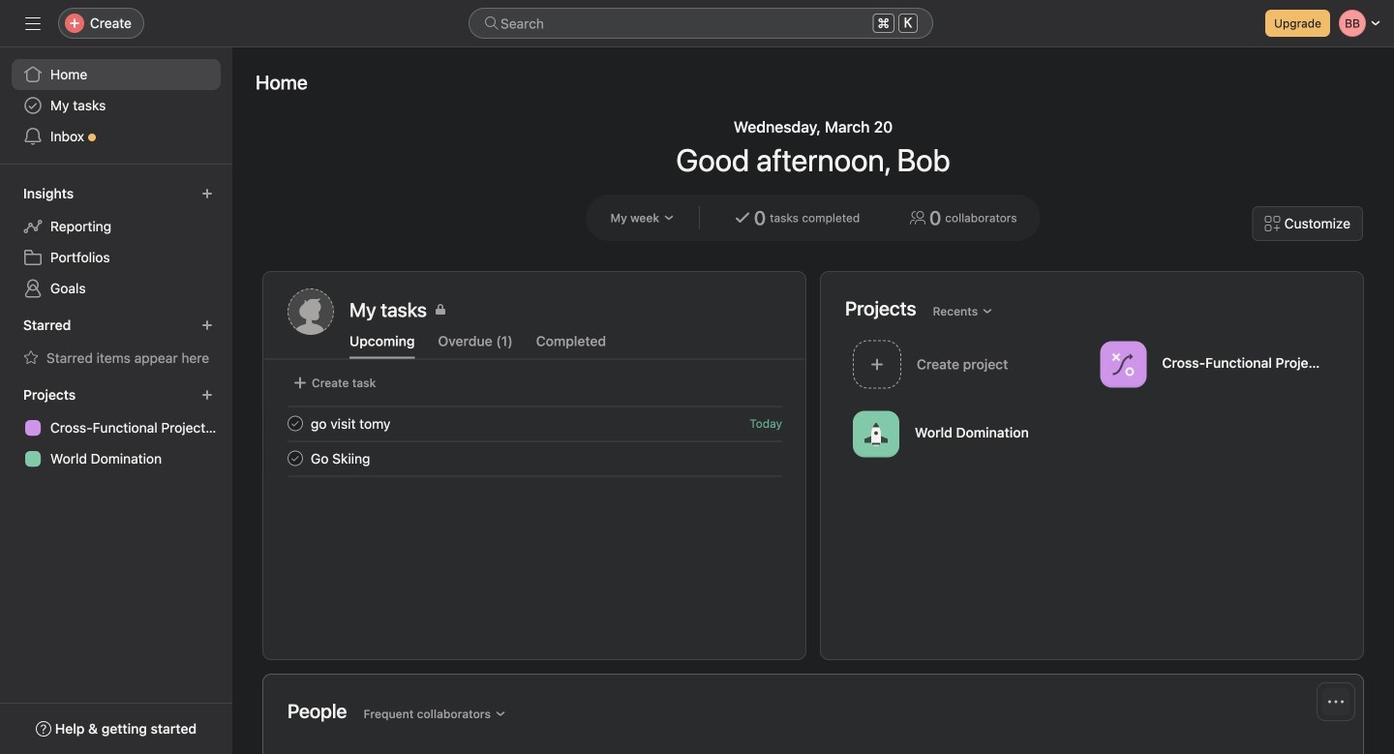 Task type: describe. For each thing, give the bounding box(es) containing it.
rocket image
[[865, 423, 888, 446]]

hide sidebar image
[[25, 15, 41, 31]]

1 mark complete checkbox from the top
[[284, 412, 307, 435]]

starred element
[[0, 308, 232, 378]]

2 mark complete image from the top
[[284, 447, 307, 470]]

1 mark complete image from the top
[[284, 412, 307, 435]]

new project or portfolio image
[[201, 389, 213, 401]]

new insights image
[[201, 188, 213, 200]]



Task type: locate. For each thing, give the bounding box(es) containing it.
projects element
[[0, 378, 232, 479]]

global element
[[0, 47, 232, 164]]

insights element
[[0, 176, 232, 308]]

line_and_symbols image
[[1113, 353, 1136, 376]]

1 list item from the top
[[264, 406, 806, 441]]

Search tasks, projects, and more text field
[[469, 8, 934, 39]]

None field
[[469, 8, 934, 39]]

1 vertical spatial mark complete checkbox
[[284, 447, 307, 470]]

1 vertical spatial mark complete image
[[284, 447, 307, 470]]

2 list item from the top
[[264, 441, 806, 476]]

2 mark complete checkbox from the top
[[284, 447, 307, 470]]

0 vertical spatial mark complete checkbox
[[284, 412, 307, 435]]

list item
[[264, 406, 806, 441], [264, 441, 806, 476]]

add profile photo image
[[288, 289, 334, 335]]

add items to starred image
[[201, 320, 213, 331]]

0 vertical spatial mark complete image
[[284, 412, 307, 435]]

mark complete image
[[284, 412, 307, 435], [284, 447, 307, 470]]

Mark complete checkbox
[[284, 412, 307, 435], [284, 447, 307, 470]]



Task type: vqa. For each thing, say whether or not it's contained in the screenshot.
mark complete icon for Mark complete checkbox at bottom
yes



